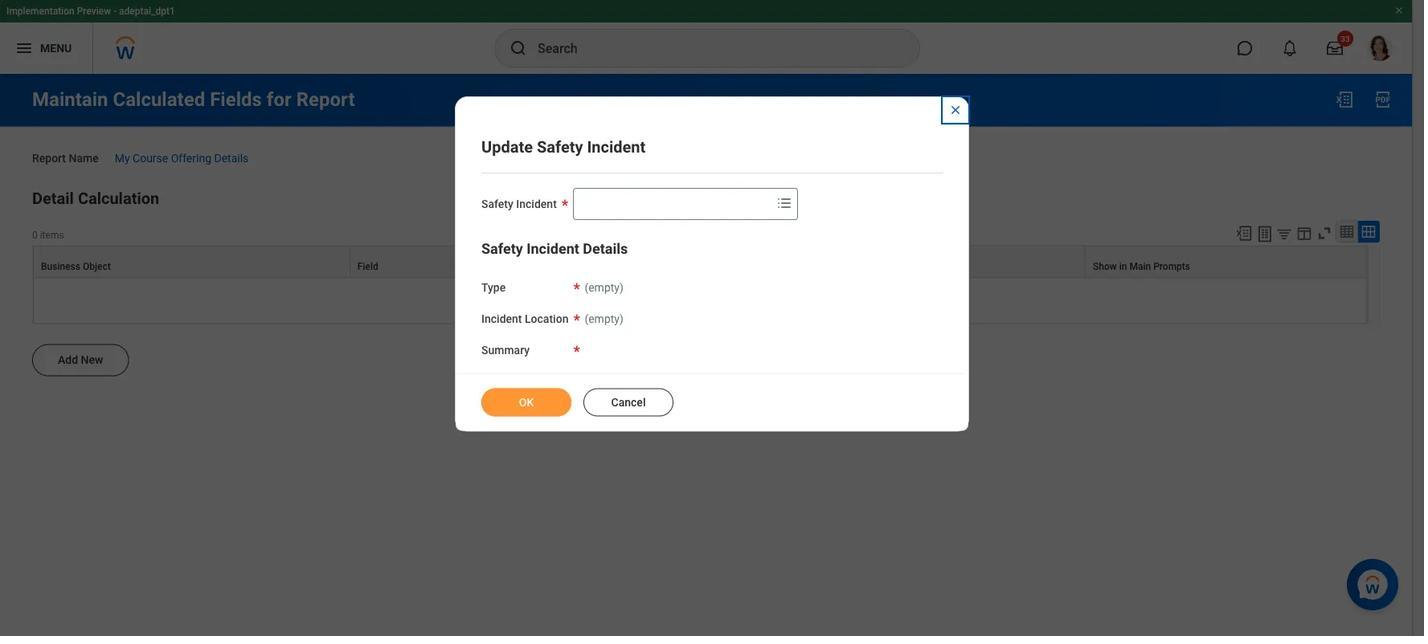 Task type: locate. For each thing, give the bounding box(es) containing it.
safety incident details group
[[482, 240, 943, 359]]

type
[[482, 281, 506, 295]]

calculation
[[78, 189, 159, 208]]

0
[[32, 229, 38, 241]]

1 (empty) from the top
[[585, 281, 624, 295]]

details
[[214, 152, 249, 165], [583, 241, 628, 258]]

safety up the type
[[482, 241, 523, 258]]

toolbar
[[1229, 221, 1381, 246]]

1 horizontal spatial export to excel image
[[1336, 90, 1355, 109]]

table image
[[1340, 224, 1356, 240]]

0 vertical spatial (empty)
[[585, 281, 624, 295]]

details inside group
[[583, 241, 628, 258]]

2 (empty) from the top
[[585, 313, 624, 326]]

1 horizontal spatial report
[[297, 88, 355, 111]]

(empty) for incident location
[[585, 313, 624, 326]]

1 vertical spatial safety
[[482, 198, 514, 211]]

prompts
[[1154, 261, 1191, 272]]

show
[[1094, 261, 1118, 272]]

toolbar inside detail calculation group
[[1229, 221, 1381, 246]]

row
[[33, 246, 1368, 278]]

safety right update
[[537, 138, 583, 156]]

0 vertical spatial export to excel image
[[1336, 90, 1355, 109]]

offering
[[171, 152, 211, 165]]

summary
[[482, 344, 530, 357]]

export to excel image inside toolbar
[[1236, 225, 1254, 242]]

calculated
[[113, 88, 205, 111]]

report right for
[[297, 88, 355, 111]]

prompts image
[[775, 194, 794, 213]]

export to excel image
[[1336, 90, 1355, 109], [1236, 225, 1254, 242]]

2 vertical spatial safety
[[482, 241, 523, 258]]

object
[[83, 261, 111, 272]]

incident
[[587, 138, 646, 156], [516, 198, 557, 211], [527, 241, 580, 258], [482, 313, 522, 326]]

incident up safety incident details
[[516, 198, 557, 211]]

details inside maintain calculated fields for report main content
[[214, 152, 249, 165]]

view printable version (pdf) image
[[1374, 90, 1394, 109]]

1 vertical spatial export to excel image
[[1236, 225, 1254, 242]]

safety incident details
[[482, 241, 628, 258]]

export to excel image for 0 items
[[1236, 225, 1254, 242]]

adeptai_dpt1
[[119, 6, 175, 17]]

detail
[[32, 189, 74, 208]]

main
[[1130, 261, 1152, 272]]

field
[[358, 261, 379, 272]]

row inside detail calculation group
[[33, 246, 1368, 278]]

incident up the safety incident 'field'
[[587, 138, 646, 156]]

export to excel image left view printable version (pdf) image
[[1336, 90, 1355, 109]]

safety down update
[[482, 198, 514, 211]]

report
[[297, 88, 355, 111], [32, 152, 66, 165]]

1 vertical spatial (empty)
[[585, 313, 624, 326]]

safety inside safety incident details group
[[482, 241, 523, 258]]

ok
[[519, 396, 534, 409]]

1 horizontal spatial details
[[583, 241, 628, 258]]

inbox large image
[[1328, 40, 1344, 56]]

business object button
[[34, 246, 350, 277]]

implementation
[[6, 6, 75, 17]]

-
[[114, 6, 117, 17]]

cancel button
[[584, 389, 674, 417]]

(empty) down safety incident details
[[585, 281, 624, 295]]

(empty)
[[585, 281, 624, 295], [585, 313, 624, 326]]

1 vertical spatial report
[[32, 152, 66, 165]]

export to excel image left the export to worksheets image
[[1236, 225, 1254, 242]]

implementation preview -   adeptai_dpt1
[[6, 6, 175, 17]]

incident down safety incident
[[527, 241, 580, 258]]

1 vertical spatial details
[[583, 241, 628, 258]]

report name
[[32, 152, 99, 165]]

report left name at the left top
[[32, 152, 66, 165]]

(empty) right location
[[585, 313, 624, 326]]

0 vertical spatial details
[[214, 152, 249, 165]]

select to filter grid data image
[[1276, 225, 1294, 242]]

safety
[[537, 138, 583, 156], [482, 198, 514, 211], [482, 241, 523, 258]]

for
[[267, 88, 292, 111]]

safety incident details button
[[482, 241, 628, 258]]

my course offering details
[[115, 152, 249, 165]]

update
[[482, 138, 533, 156]]

show in main prompts button
[[1086, 246, 1367, 277]]

detail calculation button
[[32, 189, 159, 208]]

update safety incident
[[482, 138, 646, 156]]

export to excel image for maintain calculated fields for report
[[1336, 90, 1355, 109]]

row containing business object
[[33, 246, 1368, 278]]

business object
[[41, 261, 111, 272]]

0 horizontal spatial export to excel image
[[1236, 225, 1254, 242]]

0 horizontal spatial details
[[214, 152, 249, 165]]



Task type: describe. For each thing, give the bounding box(es) containing it.
my
[[115, 152, 130, 165]]

(empty) for type
[[585, 281, 624, 295]]

business
[[41, 261, 80, 272]]

detail calculation group
[[32, 186, 1381, 385]]

show in main prompts
[[1094, 261, 1191, 272]]

new
[[81, 354, 103, 367]]

add new button
[[32, 344, 129, 377]]

safety incident
[[482, 198, 557, 211]]

safety for safety incident
[[482, 198, 514, 211]]

fullscreen image
[[1316, 225, 1334, 242]]

close environment banner image
[[1395, 6, 1405, 15]]

course
[[133, 152, 168, 165]]

items
[[40, 229, 64, 241]]

update safety incident dialog
[[455, 96, 970, 432]]

preview
[[77, 6, 111, 17]]

location
[[525, 313, 569, 326]]

add new
[[58, 354, 103, 367]]

0 vertical spatial safety
[[537, 138, 583, 156]]

export to worksheets image
[[1256, 225, 1275, 244]]

0 items
[[32, 229, 64, 241]]

Safety Incident field
[[574, 190, 772, 219]]

my course offering details link
[[115, 148, 249, 165]]

ok button
[[482, 389, 572, 417]]

incident up summary
[[482, 313, 522, 326]]

detail calculation
[[32, 189, 159, 208]]

implementation preview -   adeptai_dpt1 banner
[[0, 0, 1413, 74]]

search image
[[509, 39, 528, 58]]

incident location
[[482, 313, 569, 326]]

field button
[[350, 246, 559, 277]]

add
[[58, 354, 78, 367]]

fields
[[210, 88, 262, 111]]

safety for safety incident details
[[482, 241, 523, 258]]

maintain calculated fields for report main content
[[0, 74, 1413, 399]]

maintain
[[32, 88, 108, 111]]

0 horizontal spatial report
[[32, 152, 66, 165]]

0 vertical spatial report
[[297, 88, 355, 111]]

click to view/edit grid preferences image
[[1296, 225, 1314, 242]]

cancel
[[612, 396, 646, 409]]

notifications large image
[[1283, 40, 1299, 56]]

expand table image
[[1361, 224, 1378, 240]]

name
[[69, 152, 99, 165]]

close succession scorecard image
[[950, 104, 963, 117]]

in
[[1120, 261, 1128, 272]]

maintain calculated fields for report
[[32, 88, 355, 111]]

profile logan mcneil element
[[1358, 31, 1403, 66]]



Task type: vqa. For each thing, say whether or not it's contained in the screenshot.
The Report Name at the top of page
yes



